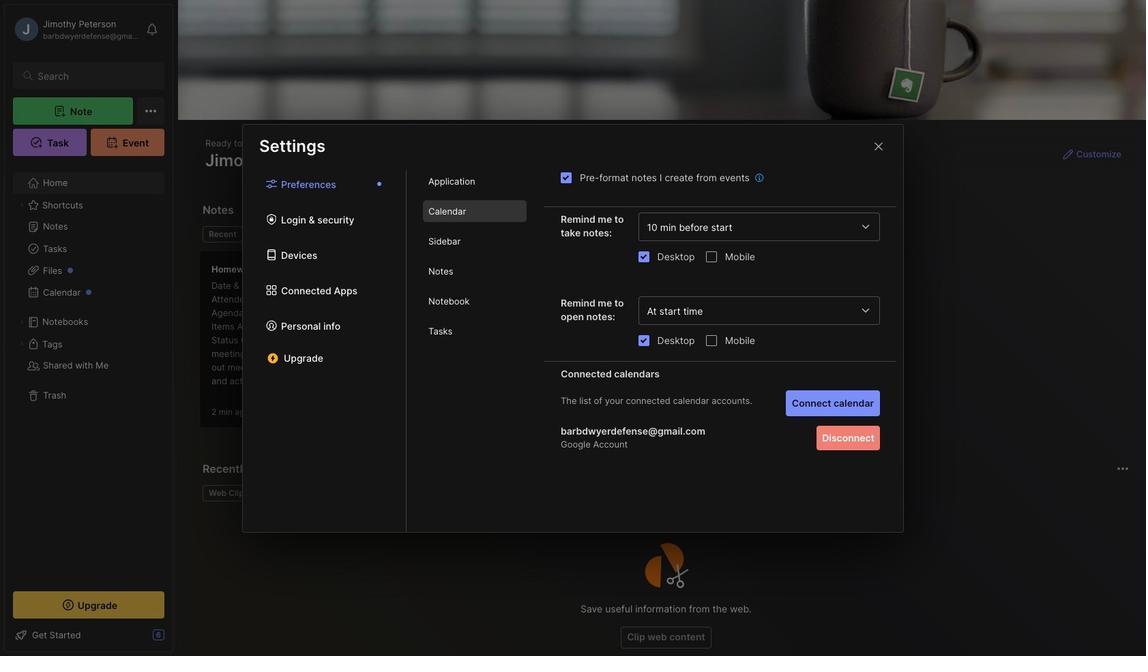 Task type: vqa. For each thing, say whether or not it's contained in the screenshot.
tab list
yes



Task type: locate. For each thing, give the bounding box(es) containing it.
None checkbox
[[561, 172, 572, 183]]

None search field
[[38, 68, 152, 84]]

row group
[[200, 251, 1146, 437]]

Remind me to take notes: field
[[638, 213, 880, 241]]

tab list
[[243, 171, 407, 532], [407, 171, 543, 532], [203, 226, 811, 243]]

tree
[[5, 164, 173, 580]]

tab
[[423, 171, 527, 192], [423, 201, 527, 222], [203, 226, 243, 243], [248, 226, 303, 243], [423, 231, 527, 252], [423, 261, 527, 282], [423, 291, 527, 312], [423, 321, 527, 342], [203, 486, 255, 502]]

None checkbox
[[638, 251, 649, 262], [706, 251, 717, 262], [638, 335, 649, 346], [706, 335, 717, 346], [638, 251, 649, 262], [706, 251, 717, 262], [638, 335, 649, 346], [706, 335, 717, 346]]

Remind me to open notes: text field
[[647, 305, 856, 317]]



Task type: describe. For each thing, give the bounding box(es) containing it.
tree inside main element
[[5, 164, 173, 580]]

expand tags image
[[18, 340, 26, 349]]

expand notebooks image
[[18, 319, 26, 327]]

Search text field
[[38, 70, 152, 83]]

Remind me to open notes: field
[[638, 297, 880, 325]]

Remind me to take notes: text field
[[647, 221, 856, 233]]

main element
[[0, 0, 177, 657]]

none search field inside main element
[[38, 68, 152, 84]]

close image
[[870, 138, 887, 155]]



